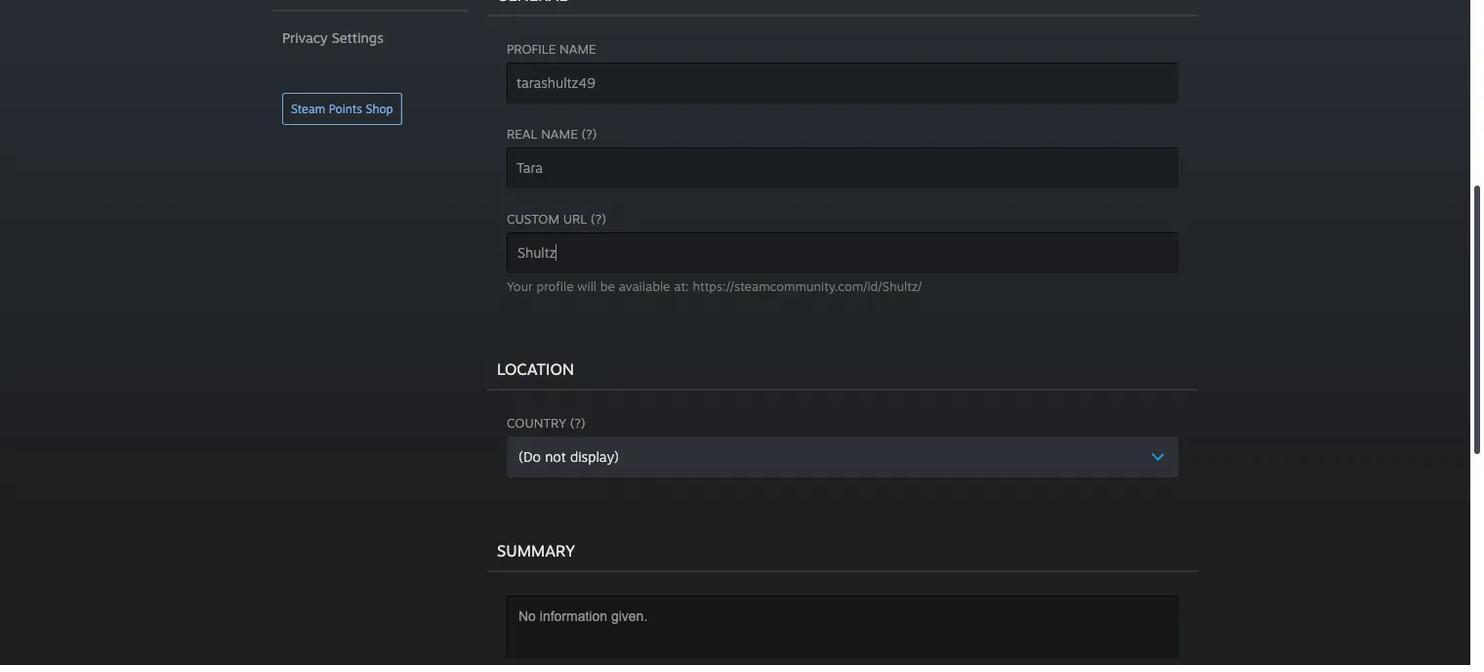 Task type: locate. For each thing, give the bounding box(es) containing it.
profile name
[[507, 41, 596, 57]]

steam points shop link
[[282, 93, 402, 125]]

your
[[507, 278, 533, 294]]

shop
[[366, 102, 393, 116]]

real name (?)
[[507, 126, 597, 142]]

custom url (?)
[[507, 211, 606, 227]]

at:
[[674, 278, 689, 294]]

steam
[[291, 102, 325, 116]]

0 vertical spatial (?)
[[582, 126, 597, 142]]

0 vertical spatial name
[[560, 41, 596, 57]]

privacy settings link
[[272, 21, 468, 55]]

name right real
[[541, 126, 578, 142]]

1 vertical spatial (?)
[[591, 211, 606, 227]]

1 vertical spatial name
[[541, 126, 578, 142]]

(?) up (do not display)
[[570, 415, 586, 431]]

profile
[[507, 41, 556, 57]]

profile
[[537, 278, 574, 294]]

will
[[577, 278, 597, 294]]

name
[[560, 41, 596, 57], [541, 126, 578, 142]]

available
[[619, 278, 670, 294]]

privacy settings
[[282, 29, 384, 46]]

None text field
[[507, 63, 1179, 104], [507, 147, 1179, 188], [507, 232, 1179, 273], [507, 63, 1179, 104], [507, 147, 1179, 188], [507, 232, 1179, 273]]

be
[[600, 278, 615, 294]]

(?) right url
[[591, 211, 606, 227]]

summary
[[497, 541, 575, 561]]

(?) right real
[[582, 126, 597, 142]]

(do not display)
[[519, 448, 619, 465]]

(?)
[[582, 126, 597, 142], [591, 211, 606, 227], [570, 415, 586, 431]]

country
[[507, 415, 566, 431]]

(?) for real name (?)
[[582, 126, 597, 142]]

(?) for custom url (?)
[[591, 211, 606, 227]]

not
[[545, 448, 566, 465]]

name right profile
[[560, 41, 596, 57]]

real
[[507, 126, 537, 142]]

url
[[563, 211, 587, 227]]

name for real
[[541, 126, 578, 142]]



Task type: vqa. For each thing, say whether or not it's contained in the screenshot.
perfect games (0) LINK
no



Task type: describe. For each thing, give the bounding box(es) containing it.
privacy
[[282, 29, 328, 46]]

name for profile
[[560, 41, 596, 57]]

(do
[[519, 448, 541, 465]]

custom
[[507, 211, 560, 227]]

settings
[[332, 29, 384, 46]]

display)
[[570, 448, 619, 465]]

2 vertical spatial (?)
[[570, 415, 586, 431]]

country (?)
[[507, 415, 586, 431]]

steam points shop
[[291, 102, 393, 116]]

https://steamcommunity.com/id/shultz/
[[693, 278, 922, 294]]

No information given. text field
[[507, 596, 1179, 658]]

points
[[329, 102, 362, 116]]

location
[[497, 359, 574, 379]]

your profile will be available at: https://steamcommunity.com/id/shultz/
[[507, 278, 922, 294]]



